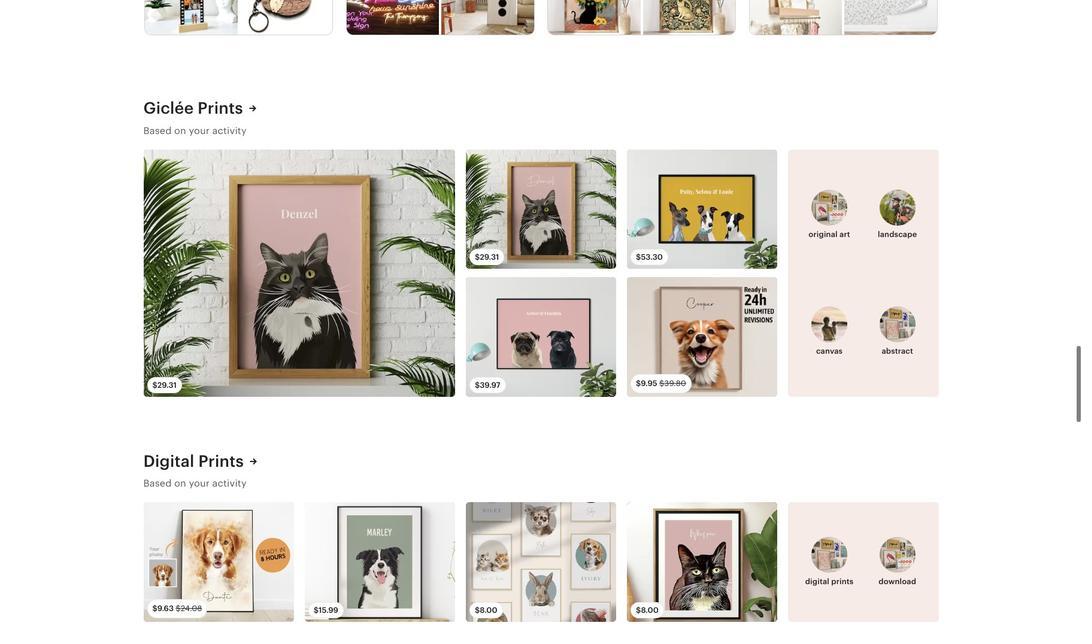 Task type: describe. For each thing, give the bounding box(es) containing it.
9.63
[[157, 604, 174, 613]]

original art link
[[799, 190, 860, 240]]

prints
[[832, 578, 854, 587]]

custom pet portrait pet portrait from photo digital pet portrait multiple pets art custom dog portrait custom cat portrait christmas gift image
[[627, 278, 778, 397]]

29.31 for custom pet portrait, cat portrait, dog portrait, personalised pet portrait from photo, pet memorial, personalised gift, unique gift, uk & us associated with 29.31
[[157, 381, 177, 390]]

24.08
[[181, 604, 202, 613]]

landscape
[[878, 230, 918, 239]]

$ 29.31 for custom pet portrait, cat portrait, dog portrait, personalised pet portrait from photo, pet memorial, personalised gift, unique gift, uk & us associated with 29.31
[[152, 381, 177, 390]]

canvas
[[817, 347, 843, 356]]

8.00 for 8.00 custom pet portrait, cat portrait, dog portrait, personalised pet portrait from photo, pet memorial, personalised gift, unique gift, uk & us
[[641, 606, 659, 615]]

digital prints
[[143, 452, 244, 471]]

original art
[[809, 230, 851, 239]]

39.80
[[665, 379, 687, 388]]

15.99
[[319, 606, 339, 615]]

$ 39.97
[[475, 381, 501, 390]]

download
[[879, 578, 917, 587]]

39.97
[[480, 381, 501, 390]]

activity for giclée prints
[[212, 125, 247, 136]]

giclée prints
[[143, 99, 243, 118]]

custom pet portrait, personalised dog illustration, dog cat wall art, hand drawn pet, pet memorial ideas, digital, christmas gift, pet art image
[[305, 503, 455, 622]]

on for digital
[[174, 478, 186, 490]]

custom two pet portrait print us | personalized gift | dog portrait | cat portrait | pet memorial image
[[466, 278, 617, 397]]

$ for custom pet portrait print us | personalised gift | dog portrait | cat portrait | pet memorial image
[[475, 253, 480, 262]]

53.30
[[641, 253, 663, 262]]

your for giclée
[[189, 125, 210, 136]]

$ 8.00 for 'personalised pet portrait, custom dog portrait, custom cat portrait, pet memorial gifts,pet lover gift, pet owner gift, digital pet portrait' image
[[475, 606, 498, 615]]

original
[[809, 230, 838, 239]]

digital prints
[[806, 578, 854, 587]]

$ for 'personalised pet portrait, custom dog portrait, custom cat portrait, pet memorial gifts,pet lover gift, pet owner gift, digital pet portrait' image
[[475, 606, 480, 615]]

based on your activity for giclée
[[143, 125, 247, 136]]

digital prints link
[[799, 537, 860, 588]]

art
[[840, 230, 851, 239]]

landscape link
[[868, 190, 928, 240]]

custom three pet portrait print us | personalized gift | dog portrait | cat portrait | pet memorial image
[[627, 150, 778, 269]]

based for digital prints
[[143, 478, 172, 490]]

$ for custom pet portrait, personalised dog illustration, dog cat wall art, hand drawn pet, pet memorial ideas, digital, christmas gift, pet art image
[[314, 606, 319, 615]]

$ 8.00 for 8.00 custom pet portrait, cat portrait, dog portrait, personalised pet portrait from photo, pet memorial, personalised gift, unique gift, uk & us
[[636, 606, 659, 615]]



Task type: vqa. For each thing, say whether or not it's contained in the screenshot.
1st SFdizayn LINK from right 'SFdizayn'
no



Task type: locate. For each thing, give the bounding box(es) containing it.
$ for custom pet portrait, cat portrait, dog portrait, personalised pet portrait from photo, pet memorial, personalised gift, unique gift, uk & us associated with 29.31
[[152, 381, 157, 390]]

your down the giclée prints link
[[189, 125, 210, 136]]

prints for digital prints
[[199, 452, 244, 471]]

on for giclée
[[174, 125, 186, 136]]

$ for custom three pet portrait print us | personalized gift | dog portrait | cat portrait | pet memorial image
[[636, 253, 641, 262]]

on down giclée
[[174, 125, 186, 136]]

based on your activity down the giclée prints
[[143, 125, 247, 136]]

1 based on your activity from the top
[[143, 125, 247, 136]]

$ for custom pet portrait pet portrait from photo digital pet portrait multiple pets art custom dog portrait custom cat portrait christmas gift
[[636, 379, 641, 388]]

your
[[189, 125, 210, 136], [189, 478, 210, 490]]

9.95
[[641, 379, 658, 388]]

canvas link
[[799, 306, 860, 357]]

personalized watercolor pet, memorial gift dog custom pet portrait from photo image
[[143, 503, 294, 622]]

1 vertical spatial on
[[174, 478, 186, 490]]

custom pet portrait, cat portrait, dog portrait, personalised pet portrait from photo, pet memorial, personalised gift, unique gift, uk & us image for 29.31
[[143, 150, 455, 397]]

1 vertical spatial based on your activity
[[143, 478, 247, 490]]

giclée prints link
[[143, 98, 256, 119]]

based on your activity
[[143, 125, 247, 136], [143, 478, 247, 490]]

0 vertical spatial your
[[189, 125, 210, 136]]

digital
[[143, 452, 195, 471]]

0 vertical spatial on
[[174, 125, 186, 136]]

1 horizontal spatial 8.00
[[641, 606, 659, 615]]

custom pet portrait, cat portrait, dog portrait, personalised pet portrait from photo, pet memorial, personalised gift, unique gift, uk & us image for 8.00
[[627, 503, 778, 622]]

0 horizontal spatial $ 29.31
[[152, 381, 177, 390]]

$ for personalized watercolor pet, memorial gift dog custom pet portrait from photo
[[152, 604, 157, 613]]

0 vertical spatial activity
[[212, 125, 247, 136]]

1 $ 8.00 from the left
[[475, 606, 498, 615]]

1 vertical spatial $ 29.31
[[152, 381, 177, 390]]

1 activity from the top
[[212, 125, 247, 136]]

0 horizontal spatial $ 8.00
[[475, 606, 498, 615]]

based down giclée
[[143, 125, 172, 136]]

0 vertical spatial $ 29.31
[[475, 253, 499, 262]]

activity down the giclée prints link
[[212, 125, 247, 136]]

prints right digital at the left
[[199, 452, 244, 471]]

2 your from the top
[[189, 478, 210, 490]]

0 horizontal spatial 29.31
[[157, 381, 177, 390]]

0 vertical spatial based on your activity
[[143, 125, 247, 136]]

your down digital prints link
[[189, 478, 210, 490]]

abstract
[[882, 347, 914, 356]]

based on your activity for digital
[[143, 478, 247, 490]]

on
[[174, 125, 186, 136], [174, 478, 186, 490]]

based for giclée prints
[[143, 125, 172, 136]]

29.31 for custom pet portrait print us | personalised gift | dog portrait | cat portrait | pet memorial image
[[480, 253, 499, 262]]

2 based on your activity from the top
[[143, 478, 247, 490]]

your for digital
[[189, 478, 210, 490]]

$ 15.99
[[314, 606, 339, 615]]

activity
[[212, 125, 247, 136], [212, 478, 247, 490]]

0 vertical spatial 29.31
[[480, 253, 499, 262]]

2 on from the top
[[174, 478, 186, 490]]

2 activity from the top
[[212, 478, 247, 490]]

0 vertical spatial custom pet portrait, cat portrait, dog portrait, personalised pet portrait from photo, pet memorial, personalised gift, unique gift, uk & us image
[[143, 150, 455, 397]]

1 horizontal spatial 29.31
[[480, 253, 499, 262]]

$ 8.00
[[475, 606, 498, 615], [636, 606, 659, 615]]

custom pet portrait print us | personalised gift | dog portrait | cat portrait | pet memorial image
[[466, 150, 617, 269]]

2 $ 8.00 from the left
[[636, 606, 659, 615]]

0 horizontal spatial custom pet portrait, cat portrait, dog portrait, personalised pet portrait from photo, pet memorial, personalised gift, unique gift, uk & us image
[[143, 150, 455, 397]]

$ 9.63 $ 24.08
[[152, 604, 202, 613]]

1 horizontal spatial $ 8.00
[[636, 606, 659, 615]]

activity down digital prints link
[[212, 478, 247, 490]]

$ 9.95 $ 39.80
[[636, 379, 687, 388]]

2 based from the top
[[143, 478, 172, 490]]

on down digital at the left
[[174, 478, 186, 490]]

1 vertical spatial activity
[[212, 478, 247, 490]]

8.00
[[480, 606, 498, 615], [641, 606, 659, 615]]

1 horizontal spatial $ 29.31
[[475, 253, 499, 262]]

$ 29.31
[[475, 253, 499, 262], [152, 381, 177, 390]]

based on your activity down digital prints
[[143, 478, 247, 490]]

$ 53.30
[[636, 253, 663, 262]]

$
[[475, 253, 480, 262], [636, 253, 641, 262], [636, 379, 641, 388], [660, 379, 665, 388], [152, 381, 157, 390], [475, 381, 480, 390], [152, 604, 157, 613], [176, 604, 181, 613], [314, 606, 319, 615], [475, 606, 480, 615], [636, 606, 641, 615]]

1 based from the top
[[143, 125, 172, 136]]

0 vertical spatial prints
[[198, 99, 243, 118]]

2 8.00 from the left
[[641, 606, 659, 615]]

1 vertical spatial 29.31
[[157, 381, 177, 390]]

personalised pet portrait, custom dog portrait, custom cat portrait, pet memorial gifts,pet lover gift, pet owner gift, digital pet portrait image
[[466, 503, 617, 622]]

activity for digital prints
[[212, 478, 247, 490]]

1 vertical spatial prints
[[199, 452, 244, 471]]

digital
[[806, 578, 830, 587]]

1 vertical spatial custom pet portrait, cat portrait, dog portrait, personalised pet portrait from photo, pet memorial, personalised gift, unique gift, uk & us image
[[627, 503, 778, 622]]

0 vertical spatial based
[[143, 125, 172, 136]]

1 vertical spatial based
[[143, 478, 172, 490]]

1 your from the top
[[189, 125, 210, 136]]

$ for custom two pet portrait print us | personalized gift | dog portrait | cat portrait | pet memorial image
[[475, 381, 480, 390]]

based down digital at the left
[[143, 478, 172, 490]]

1 vertical spatial your
[[189, 478, 210, 490]]

based
[[143, 125, 172, 136], [143, 478, 172, 490]]

abstract link
[[868, 306, 928, 357]]

prints right giclée
[[198, 99, 243, 118]]

1 8.00 from the left
[[480, 606, 498, 615]]

29.31
[[480, 253, 499, 262], [157, 381, 177, 390]]

$ for 8.00 custom pet portrait, cat portrait, dog portrait, personalised pet portrait from photo, pet memorial, personalised gift, unique gift, uk & us
[[636, 606, 641, 615]]

8.00 for 'personalised pet portrait, custom dog portrait, custom cat portrait, pet memorial gifts,pet lover gift, pet owner gift, digital pet portrait' image
[[480, 606, 498, 615]]

$ 29.31 for custom pet portrait print us | personalised gift | dog portrait | cat portrait | pet memorial image
[[475, 253, 499, 262]]

giclée
[[143, 99, 194, 118]]

digital prints link
[[143, 451, 257, 472]]

prints for giclée prints
[[198, 99, 243, 118]]

1 horizontal spatial custom pet portrait, cat portrait, dog portrait, personalised pet portrait from photo, pet memorial, personalised gift, unique gift, uk & us image
[[627, 503, 778, 622]]

prints
[[198, 99, 243, 118], [199, 452, 244, 471]]

0 horizontal spatial 8.00
[[480, 606, 498, 615]]

1 on from the top
[[174, 125, 186, 136]]

download link
[[868, 537, 928, 588]]

custom pet portrait, cat portrait, dog portrait, personalised pet portrait from photo, pet memorial, personalised gift, unique gift, uk & us image
[[143, 150, 455, 397], [627, 503, 778, 622]]



